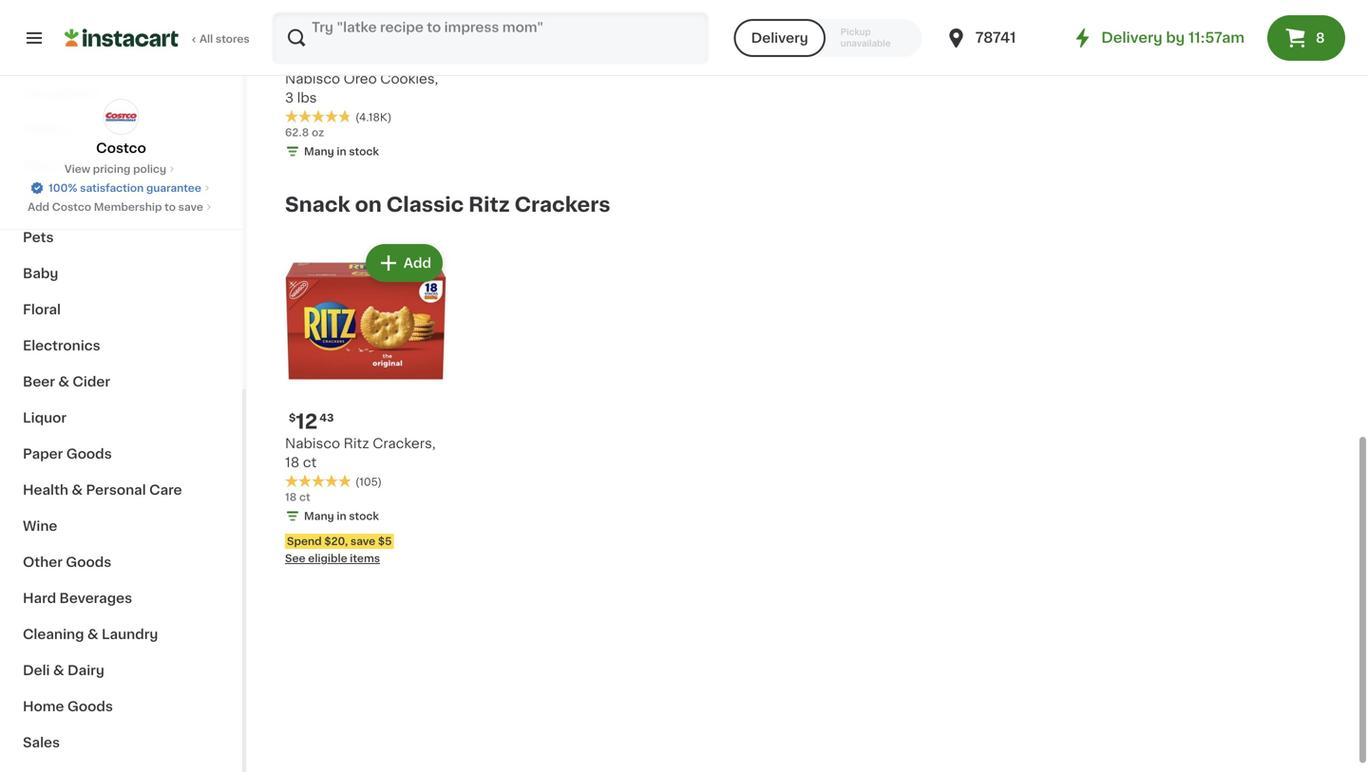 Task type: locate. For each thing, give the bounding box(es) containing it.
nabisco down 1,
[[285, 72, 340, 86]]

& up the 100%
[[61, 159, 72, 172]]

get
[[324, 56, 343, 66]]

2 $ from the top
[[289, 413, 296, 423]]

& right deli
[[53, 664, 64, 677]]

on
[[355, 195, 382, 215]]

0 vertical spatial 12
[[296, 28, 318, 48]]

care
[[149, 484, 182, 497]]

paper
[[23, 448, 63, 461]]

$ for $ 12 43
[[289, 413, 296, 423]]

43
[[319, 413, 334, 423]]

0 horizontal spatial ritz
[[344, 437, 369, 451]]

many down oz
[[304, 147, 334, 157]]

delivery inside "link"
[[1102, 31, 1163, 45]]

& right "beer"
[[58, 375, 69, 389]]

ritz right classic
[[469, 195, 510, 215]]

snacks & candy
[[23, 195, 135, 208]]

0 vertical spatial add
[[28, 202, 49, 212]]

2 many in stock from the top
[[304, 511, 379, 522]]

100% satisfaction guarantee button
[[30, 177, 213, 196]]

nabisco for ct
[[285, 437, 340, 451]]

many down 18 ct
[[304, 511, 334, 522]]

goods down dairy
[[67, 700, 113, 714]]

& for snacks
[[76, 195, 87, 208]]

1 vertical spatial $
[[289, 413, 296, 423]]

save right to
[[178, 202, 203, 212]]

1 vertical spatial 12
[[296, 412, 318, 432]]

2 12 from the top
[[296, 412, 318, 432]]

view pricing policy link
[[65, 162, 178, 177]]

costco inside add costco membership to save link
[[52, 202, 91, 212]]

&
[[61, 159, 72, 172], [76, 195, 87, 208], [58, 375, 69, 389], [72, 484, 83, 497], [87, 628, 98, 641], [53, 664, 64, 677]]

all stores link
[[65, 11, 251, 65]]

baby link
[[11, 256, 231, 292]]

health
[[23, 484, 68, 497]]

1 18 from the top
[[285, 456, 300, 470]]

1 stock from the top
[[349, 147, 379, 157]]

ct
[[303, 456, 317, 470], [299, 492, 310, 503]]

in for lbs
[[337, 147, 346, 157]]

0 vertical spatial 18
[[285, 456, 300, 470]]

costco logo image
[[103, 99, 139, 135]]

service type group
[[734, 19, 922, 57]]

1 horizontal spatial costco
[[96, 142, 146, 155]]

18 ct
[[285, 492, 310, 503]]

& for health
[[72, 484, 83, 497]]

1 vertical spatial add
[[404, 257, 431, 270]]

$ up buy
[[289, 29, 296, 40]]

0 horizontal spatial save
[[178, 202, 203, 212]]

1 many in stock from the top
[[304, 147, 379, 157]]

1 vertical spatial save
[[351, 536, 376, 547]]

laundry
[[102, 628, 158, 641]]

save up items
[[351, 536, 376, 547]]

pets link
[[11, 219, 231, 256]]

0 vertical spatial ritz
[[469, 195, 510, 215]]

1 nabisco from the top
[[285, 72, 340, 86]]

1 horizontal spatial add
[[404, 257, 431, 270]]

1 vertical spatial costco
[[52, 202, 91, 212]]

1 vertical spatial nabisco
[[285, 437, 340, 451]]

12 inside product group
[[296, 412, 318, 432]]

delivery by 11:57am
[[1102, 31, 1245, 45]]

cleaning & laundry
[[23, 628, 158, 641]]

many in stock down oz
[[304, 147, 379, 157]]

meat
[[23, 159, 58, 172]]

1 vertical spatial many in stock
[[304, 511, 379, 522]]

0 vertical spatial goods
[[66, 448, 112, 461]]

costco down the 100%
[[52, 202, 91, 212]]

2 nabisco from the top
[[285, 437, 340, 451]]

0 vertical spatial nabisco
[[285, 72, 340, 86]]

spend
[[287, 536, 322, 547]]

1 vertical spatial many
[[304, 511, 334, 522]]

add for add
[[404, 257, 431, 270]]

nabisco inside nabisco ritz crackers, 18 ct
[[285, 437, 340, 451]]

many in stock for lbs
[[304, 147, 379, 157]]

2 in from the top
[[337, 511, 346, 522]]

2 18 from the top
[[285, 492, 297, 503]]

& down the 100%
[[76, 195, 87, 208]]

all
[[200, 34, 213, 44]]

100%
[[49, 183, 77, 193]]

& right health
[[72, 484, 83, 497]]

ct up 18 ct
[[303, 456, 317, 470]]

8 button
[[1268, 15, 1345, 61]]

liquor link
[[11, 400, 231, 436]]

in up snack
[[337, 147, 346, 157]]

many in stock
[[304, 147, 379, 157], [304, 511, 379, 522]]

0 vertical spatial costco
[[96, 142, 146, 155]]

many for ct
[[304, 511, 334, 522]]

in for ct
[[337, 511, 346, 522]]

0 vertical spatial stock
[[349, 147, 379, 157]]

goods up health & personal care
[[66, 448, 112, 461]]

12 left 43
[[296, 412, 318, 432]]

$3.50
[[345, 56, 376, 66]]

2 many from the top
[[304, 511, 334, 522]]

nabisco
[[285, 72, 340, 86], [285, 437, 340, 451]]

all stores
[[200, 34, 250, 44]]

delivery by 11:57am link
[[1071, 27, 1245, 49]]

8
[[1316, 31, 1325, 45]]

delivery
[[1102, 31, 1163, 45], [751, 31, 808, 45]]

ritz up (105)
[[344, 437, 369, 451]]

snack
[[285, 195, 350, 215]]

18
[[285, 456, 300, 470], [285, 492, 297, 503]]

12 left 82
[[296, 28, 318, 48]]

liquor
[[23, 411, 67, 425]]

policy
[[133, 164, 166, 174]]

& for meat
[[61, 159, 72, 172]]

1 vertical spatial in
[[337, 511, 346, 522]]

ritz
[[469, 195, 510, 215], [344, 437, 369, 451]]

$ 12 43
[[289, 412, 334, 432]]

wine
[[23, 520, 57, 533]]

& for deli
[[53, 664, 64, 677]]

0 horizontal spatial delivery
[[751, 31, 808, 45]]

floral link
[[11, 292, 231, 328]]

seafood
[[76, 159, 133, 172]]

delivery inside button
[[751, 31, 808, 45]]

1 vertical spatial ritz
[[344, 437, 369, 451]]

1 12 from the top
[[296, 28, 318, 48]]

0 vertical spatial many
[[304, 147, 334, 157]]

0 vertical spatial $
[[289, 29, 296, 40]]

nabisco down $ 12 43
[[285, 437, 340, 451]]

save
[[178, 202, 203, 212], [351, 536, 376, 547]]

$ inside $ 12 43
[[289, 413, 296, 423]]

add down classic
[[404, 257, 431, 270]]

save inside spend $20, save $5 see eligible items
[[351, 536, 376, 547]]

add up pets
[[28, 202, 49, 212]]

deli & dairy
[[23, 664, 104, 677]]

$20,
[[324, 536, 348, 547]]

$ for $ 12 82
[[289, 29, 296, 40]]

to
[[165, 202, 176, 212]]

cookies,
[[380, 72, 438, 86]]

many inside product group
[[304, 511, 334, 522]]

$ inside $ 12 82
[[289, 29, 296, 40]]

in
[[337, 147, 346, 157], [337, 511, 346, 522]]

78741
[[975, 31, 1016, 45]]

0 vertical spatial save
[[178, 202, 203, 212]]

eligible
[[308, 554, 347, 564]]

sales
[[23, 736, 60, 750]]

add inside button
[[404, 257, 431, 270]]

in inside product group
[[337, 511, 346, 522]]

health & personal care link
[[11, 472, 231, 508]]

1 many from the top
[[304, 147, 334, 157]]

1 vertical spatial 18
[[285, 492, 297, 503]]

18 up spend
[[285, 492, 297, 503]]

1 $ from the top
[[289, 29, 296, 40]]

& down beverages
[[87, 628, 98, 641]]

0 vertical spatial many in stock
[[304, 147, 379, 157]]

1 vertical spatial goods
[[66, 556, 111, 569]]

crackers
[[515, 195, 611, 215]]

18 up 18 ct
[[285, 456, 300, 470]]

0 vertical spatial ct
[[303, 456, 317, 470]]

1 horizontal spatial ritz
[[469, 195, 510, 215]]

in up '$20,'
[[337, 511, 346, 522]]

many for lbs
[[304, 147, 334, 157]]

costco up view pricing policy link
[[96, 142, 146, 155]]

2 stock from the top
[[349, 511, 379, 522]]

view
[[65, 164, 90, 174]]

hard beverages
[[23, 592, 132, 605]]

(105)
[[355, 477, 382, 488]]

household
[[23, 86, 97, 100]]

goods for other goods
[[66, 556, 111, 569]]

1 vertical spatial stock
[[349, 511, 379, 522]]

many in stock up '$20,'
[[304, 511, 379, 522]]

nabisco inside nabisco oreo cookies, 3 lbs
[[285, 72, 340, 86]]

0 vertical spatial in
[[337, 147, 346, 157]]

spend $20, save $5 see eligible items
[[285, 536, 392, 564]]

ct up spend
[[299, 492, 310, 503]]

stock inside product group
[[349, 511, 379, 522]]

other
[[23, 556, 63, 569]]

2 vertical spatial goods
[[67, 700, 113, 714]]

0 horizontal spatial add
[[28, 202, 49, 212]]

off
[[379, 56, 394, 66]]

home goods link
[[11, 689, 231, 725]]

delivery button
[[734, 19, 825, 57]]

1 horizontal spatial save
[[351, 536, 376, 547]]

$5
[[378, 536, 392, 547]]

None search field
[[272, 11, 709, 65]]

1 vertical spatial ct
[[299, 492, 310, 503]]

many in stock inside product group
[[304, 511, 379, 522]]

stock for lbs
[[349, 147, 379, 157]]

add
[[28, 202, 49, 212], [404, 257, 431, 270]]

82
[[319, 29, 333, 40]]

many
[[304, 147, 334, 157], [304, 511, 334, 522]]

snack on classic ritz crackers
[[285, 195, 611, 215]]

stock down (4.18k)
[[349, 147, 379, 157]]

0 horizontal spatial costco
[[52, 202, 91, 212]]

floral
[[23, 303, 61, 316]]

stock up $5
[[349, 511, 379, 522]]

$ left 43
[[289, 413, 296, 423]]

goods up beverages
[[66, 556, 111, 569]]

many in stock for ct
[[304, 511, 379, 522]]

1 horizontal spatial delivery
[[1102, 31, 1163, 45]]

1,
[[314, 56, 322, 66]]

add costco membership to save link
[[28, 200, 215, 215]]

1 in from the top
[[337, 147, 346, 157]]

cider
[[73, 375, 110, 389]]

beverages
[[59, 592, 132, 605]]



Task type: vqa. For each thing, say whether or not it's contained in the screenshot.
Delivery by 11:57am link
yes



Task type: describe. For each thing, give the bounding box(es) containing it.
beer & cider
[[23, 375, 110, 389]]

candy
[[90, 195, 135, 208]]

nabisco for lbs
[[285, 72, 340, 86]]

3
[[285, 91, 294, 105]]

12 for $ 12 43
[[296, 412, 318, 432]]

delivery for delivery by 11:57am
[[1102, 31, 1163, 45]]

nabisco oreo cookies, 3 lbs
[[285, 72, 438, 105]]

stores
[[216, 34, 250, 44]]

electronics
[[23, 339, 100, 353]]

62.8
[[285, 128, 309, 138]]

delivery for delivery
[[751, 31, 808, 45]]

buy 1, get $3.50 off
[[291, 56, 394, 66]]

see
[[285, 554, 306, 564]]

electronics link
[[11, 328, 231, 364]]

11:57am
[[1189, 31, 1245, 45]]

nabisco ritz crackers, 18 ct
[[285, 437, 436, 470]]

lbs
[[297, 91, 317, 105]]

12 for $ 12 82
[[296, 28, 318, 48]]

baby
[[23, 267, 58, 280]]

bakery
[[23, 123, 71, 136]]

ritz inside nabisco ritz crackers, 18 ct
[[344, 437, 369, 451]]

crackers,
[[373, 437, 436, 451]]

membership
[[94, 202, 162, 212]]

& for cleaning
[[87, 628, 98, 641]]

cleaning
[[23, 628, 84, 641]]

pets
[[23, 231, 54, 244]]

wine link
[[11, 508, 231, 544]]

product group
[[285, 241, 447, 566]]

buy
[[291, 56, 312, 66]]

deli
[[23, 664, 50, 677]]

add costco membership to save
[[28, 202, 203, 212]]

add button
[[368, 246, 441, 280]]

paper goods
[[23, 448, 112, 461]]

& for beer
[[58, 375, 69, 389]]

cleaning & laundry link
[[11, 617, 231, 653]]

100% satisfaction guarantee
[[49, 183, 201, 193]]

oreo
[[344, 72, 377, 86]]

hard
[[23, 592, 56, 605]]

62.8 oz
[[285, 128, 324, 138]]

guarantee
[[146, 183, 201, 193]]

other goods link
[[11, 544, 231, 581]]

personal
[[86, 484, 146, 497]]

(4.18k)
[[355, 112, 392, 123]]

pricing
[[93, 164, 131, 174]]

paper goods link
[[11, 436, 231, 472]]

item carousel region
[[258, 233, 1330, 576]]

18 inside nabisco ritz crackers, 18 ct
[[285, 456, 300, 470]]

costco link
[[96, 99, 146, 158]]

goods for paper goods
[[66, 448, 112, 461]]

bakery link
[[11, 111, 231, 147]]

hard beverages link
[[11, 581, 231, 617]]

oz
[[312, 128, 324, 138]]

meat & seafood
[[23, 159, 133, 172]]

dairy
[[67, 664, 104, 677]]

stock for ct
[[349, 511, 379, 522]]

other goods
[[23, 556, 111, 569]]

ct inside nabisco ritz crackers, 18 ct
[[303, 456, 317, 470]]

snacks
[[23, 195, 73, 208]]

home goods
[[23, 700, 113, 714]]

instacart logo image
[[65, 27, 179, 49]]

beer & cider link
[[11, 364, 231, 400]]

home
[[23, 700, 64, 714]]

by
[[1166, 31, 1185, 45]]

add for add costco membership to save
[[28, 202, 49, 212]]

deli & dairy link
[[11, 653, 231, 689]]

health & personal care
[[23, 484, 182, 497]]

Search field
[[274, 13, 708, 63]]

view pricing policy
[[65, 164, 166, 174]]

beer
[[23, 375, 55, 389]]

satisfaction
[[80, 183, 144, 193]]

78741 button
[[945, 11, 1059, 65]]

snacks & candy link
[[11, 183, 231, 219]]

sales link
[[11, 725, 231, 761]]

household link
[[11, 75, 231, 111]]

goods for home goods
[[67, 700, 113, 714]]



